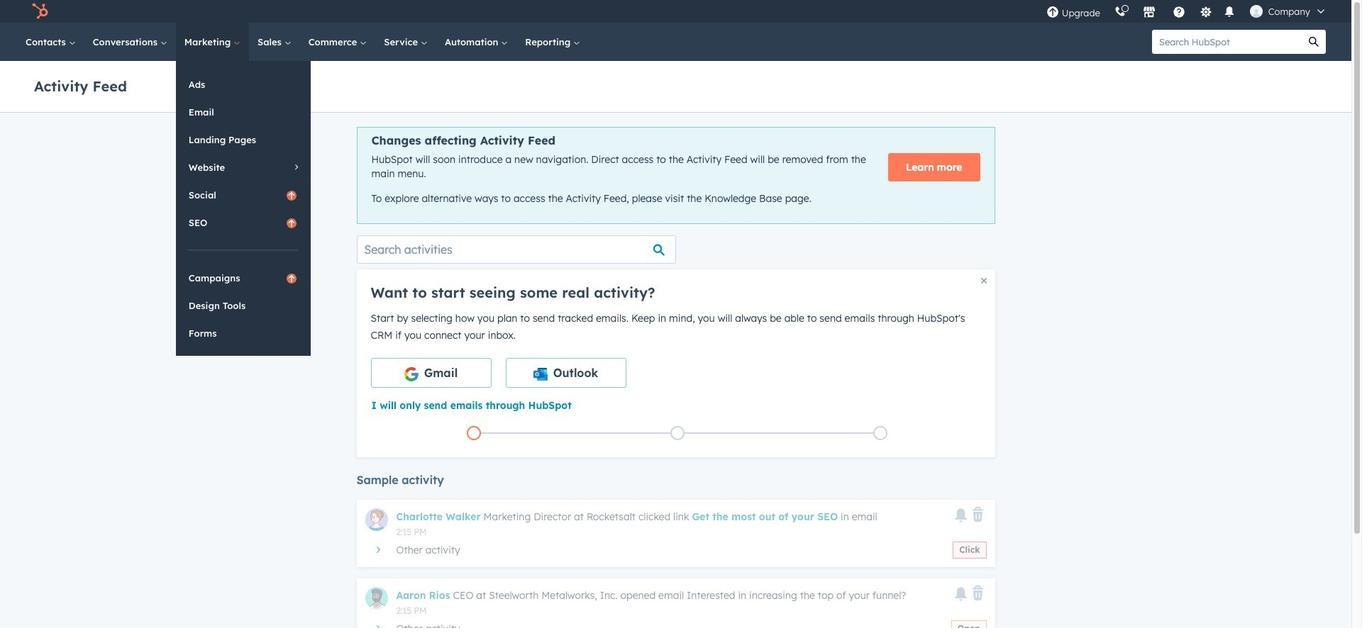Task type: describe. For each thing, give the bounding box(es) containing it.
onboarding.steps.finalstep.title image
[[877, 430, 885, 438]]

Search HubSpot search field
[[1153, 30, 1302, 54]]

marketing menu
[[176, 61, 311, 356]]

marketplaces image
[[1143, 6, 1156, 19]]



Task type: vqa. For each thing, say whether or not it's contained in the screenshot.
Notifications IMAGE
no



Task type: locate. For each thing, give the bounding box(es) containing it.
jacob simon image
[[1251, 5, 1263, 18]]

list
[[372, 424, 983, 443]]

onboarding.steps.sendtrackedemailingmail.title image
[[674, 430, 681, 438]]

Search activities search field
[[357, 235, 676, 264]]

menu
[[1040, 0, 1335, 23]]

None checkbox
[[371, 358, 492, 388], [506, 358, 626, 388], [371, 358, 492, 388], [506, 358, 626, 388]]

close image
[[981, 278, 987, 284]]



